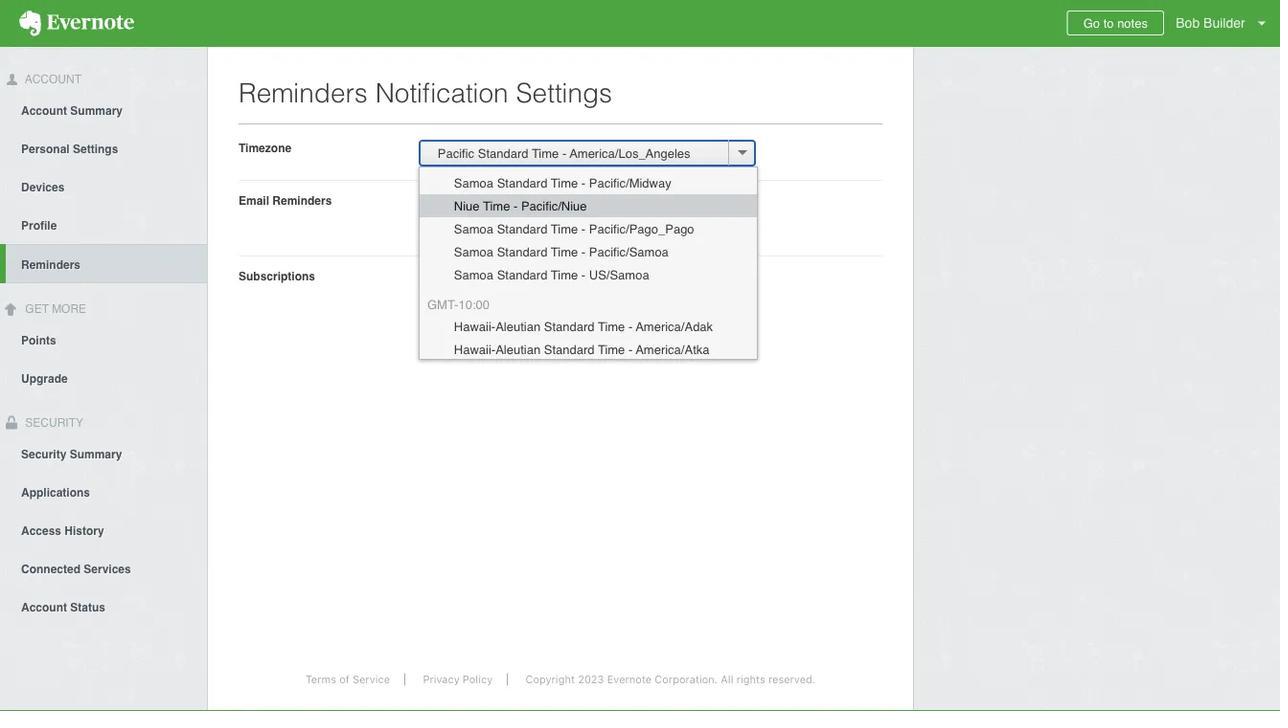 Task type: locate. For each thing, give the bounding box(es) containing it.
pacific/midway
[[589, 176, 671, 190]]

0 vertical spatial aleutian
[[495, 320, 541, 334]]

privacy policy link
[[408, 674, 508, 686]]

samoa
[[454, 176, 493, 190], [454, 222, 493, 236], [454, 245, 493, 259], [454, 268, 493, 282]]

personal settings
[[21, 143, 118, 156]]

security up 'applications'
[[21, 448, 66, 461]]

summary for account summary
[[70, 104, 123, 118]]

upcoming
[[605, 194, 655, 207]]

2 vertical spatial reminders
[[21, 258, 81, 272]]

get for get more
[[25, 303, 49, 316]]

2 gmt- from the top
[[427, 297, 458, 312]]

settings up devices link
[[73, 143, 118, 156]]

you
[[474, 194, 493, 207]]

account up account summary
[[22, 73, 81, 86]]

gmt- up 'we'll'
[[427, 154, 458, 168]]

2 vertical spatial account
[[21, 601, 67, 615]]

account status
[[21, 601, 105, 615]]

connected services link
[[0, 549, 207, 588]]

- down your
[[581, 222, 586, 236]]

1 vertical spatial of
[[339, 674, 349, 686]]

personal settings link
[[0, 129, 207, 167]]

account
[[22, 73, 81, 86], [21, 104, 67, 118], [21, 601, 67, 615]]

pacific/niue
[[521, 199, 587, 213]]

security summary
[[21, 448, 122, 461]]

account summary link
[[0, 91, 207, 129]]

gmt-
[[427, 154, 458, 168], [427, 297, 458, 312]]

aleutian
[[495, 320, 541, 334], [495, 343, 541, 357]]

get right get reminder emails option
[[440, 224, 458, 238]]

reminders link
[[6, 244, 207, 283]]

devices link
[[0, 167, 207, 206]]

go to notes
[[1083, 16, 1148, 30]]

timezone
[[239, 141, 291, 155]]

reminders down profile
[[21, 258, 81, 272]]

security inside security summary link
[[21, 448, 66, 461]]

1 vertical spatial summary
[[70, 448, 122, 461]]

upgrade link
[[0, 359, 207, 397]]

america/atka
[[636, 343, 709, 357]]

get reminder emails
[[440, 224, 543, 238]]

devices
[[21, 181, 65, 194]]

samoa down niue
[[454, 222, 493, 236]]

1 hawaii- from the top
[[454, 320, 496, 334]]

settings
[[516, 78, 612, 108], [73, 143, 118, 156]]

get more
[[22, 303, 86, 316]]

reminders for reminders link
[[21, 258, 81, 272]]

access
[[21, 524, 61, 538]]

reminders notification settings
[[239, 78, 612, 108]]

1 vertical spatial aleutian
[[495, 343, 541, 357]]

0 horizontal spatial get
[[25, 303, 49, 316]]

we'll send you a daily digest of your upcoming reminders.
[[419, 194, 717, 207]]

0 vertical spatial account
[[22, 73, 81, 86]]

samoa down reminder
[[454, 245, 493, 259]]

reminder
[[461, 224, 507, 238]]

of
[[566, 194, 576, 207], [339, 674, 349, 686]]

- left america/atka
[[628, 343, 633, 357]]

account up personal
[[21, 104, 67, 118]]

-
[[562, 146, 566, 160], [581, 176, 586, 190], [514, 199, 518, 213], [581, 222, 586, 236], [581, 245, 586, 259], [581, 268, 586, 282], [628, 320, 633, 334], [628, 343, 633, 357]]

connected services
[[21, 563, 131, 576]]

1 vertical spatial settings
[[73, 143, 118, 156]]

get up points
[[25, 303, 49, 316]]

0 vertical spatial of
[[566, 194, 576, 207]]

summary
[[70, 104, 123, 118], [70, 448, 122, 461]]

reminders right email at the top left of the page
[[272, 194, 332, 207]]

gmt- inside the gmt-11:00 samoa standard time - pacific/midway niue time - pacific/niue samoa standard time - pacific/pago_pago samoa standard time - pacific/samoa samoa standard time - us/samoa
[[427, 154, 458, 168]]

1 vertical spatial hawaii-
[[454, 343, 496, 357]]

go to notes link
[[1067, 11, 1164, 35]]

settings inside personal settings link
[[73, 143, 118, 156]]

0 vertical spatial security
[[22, 416, 83, 430]]

summary up applications link
[[70, 448, 122, 461]]

0 horizontal spatial settings
[[73, 143, 118, 156]]

1 vertical spatial gmt-
[[427, 297, 458, 312]]

account for account status
[[21, 601, 67, 615]]

email reminders
[[239, 194, 332, 207]]

america/adak
[[636, 320, 713, 334]]

terms of service
[[305, 674, 390, 686]]

1 gmt- from the top
[[427, 154, 458, 168]]

settings up pacific standard time - america/los_angeles
[[516, 78, 612, 108]]

Get reminder emails checkbox
[[423, 224, 435, 237]]

gmt- down get reminder emails option
[[427, 297, 458, 312]]

access history
[[21, 524, 104, 538]]

- left the 'america/adak'
[[628, 320, 633, 334]]

0 vertical spatial gmt-
[[427, 154, 458, 168]]

hawaii-
[[454, 320, 496, 334], [454, 343, 496, 357]]

reminders up the timezone
[[239, 78, 368, 108]]

security
[[22, 416, 83, 430], [21, 448, 66, 461]]

samoa up 10:00
[[454, 268, 493, 282]]

emails
[[510, 224, 543, 238]]

- left the pacific/samoa
[[581, 245, 586, 259]]

reserved.
[[768, 674, 815, 686]]

pacific/samoa
[[589, 245, 669, 259]]

0 vertical spatial get
[[440, 224, 458, 238]]

security summary link
[[0, 434, 207, 473]]

- up we'll send you a daily digest of your upcoming reminders.
[[562, 146, 566, 160]]

1 vertical spatial reminders
[[272, 194, 332, 207]]

digest
[[533, 194, 563, 207]]

1 vertical spatial get
[[25, 303, 49, 316]]

bob
[[1176, 15, 1200, 31]]

history
[[65, 524, 104, 538]]

notification
[[375, 78, 508, 108]]

1 horizontal spatial get
[[440, 224, 458, 238]]

subscriptions
[[239, 270, 315, 283]]

upgrade
[[21, 372, 68, 386]]

time
[[532, 146, 559, 160], [551, 176, 578, 190], [483, 199, 510, 213], [551, 222, 578, 236], [551, 245, 578, 259], [551, 268, 578, 282], [598, 320, 625, 334], [598, 343, 625, 357]]

standard
[[478, 146, 528, 160], [497, 176, 547, 190], [497, 222, 547, 236], [497, 245, 547, 259], [497, 268, 547, 282], [544, 320, 595, 334], [544, 343, 595, 357]]

profile
[[21, 219, 57, 233]]

gmt- inside gmt-10:00 hawaii-aleutian standard time - america/adak hawaii-aleutian standard time - america/atka
[[427, 297, 458, 312]]

2 samoa from the top
[[454, 222, 493, 236]]

security for security
[[22, 416, 83, 430]]

to
[[1103, 16, 1114, 30]]

4 samoa from the top
[[454, 268, 493, 282]]

security up security summary
[[22, 416, 83, 430]]

2 hawaii- from the top
[[454, 343, 496, 357]]

account down connected
[[21, 601, 67, 615]]

1 vertical spatial account
[[21, 104, 67, 118]]

go
[[1083, 16, 1100, 30]]

gmt-11:00 samoa standard time - pacific/midway niue time - pacific/niue samoa standard time - pacific/pago_pago samoa standard time - pacific/samoa samoa standard time - us/samoa
[[427, 154, 694, 282]]

pacific standard time - america/los_angeles
[[427, 146, 690, 160]]

0 vertical spatial reminders
[[239, 78, 368, 108]]

1 samoa from the top
[[454, 176, 493, 190]]

of left your
[[566, 194, 576, 207]]

us/samoa
[[589, 268, 649, 282]]

1 vertical spatial security
[[21, 448, 66, 461]]

evernote image
[[0, 11, 153, 36]]

3 samoa from the top
[[454, 245, 493, 259]]

summary up personal settings link
[[70, 104, 123, 118]]

reminders.
[[658, 194, 717, 207]]

samoa up you in the left of the page
[[454, 176, 493, 190]]

reminders
[[239, 78, 368, 108], [272, 194, 332, 207], [21, 258, 81, 272]]

0 vertical spatial hawaii-
[[454, 320, 496, 334]]

of right terms
[[339, 674, 349, 686]]

0 vertical spatial summary
[[70, 104, 123, 118]]

1 horizontal spatial settings
[[516, 78, 612, 108]]

get
[[440, 224, 458, 238], [25, 303, 49, 316]]



Task type: describe. For each thing, give the bounding box(es) containing it.
service
[[352, 674, 390, 686]]

status
[[70, 601, 105, 615]]

gmt- for 10:00
[[427, 297, 458, 312]]

evernote link
[[0, 0, 153, 47]]

privacy policy
[[423, 674, 493, 686]]

get for get reminder emails
[[440, 224, 458, 238]]

10:00
[[458, 297, 490, 312]]

account for account
[[22, 73, 81, 86]]

0 vertical spatial settings
[[516, 78, 612, 108]]

applications link
[[0, 473, 207, 511]]

- right a
[[514, 199, 518, 213]]

terms of service link
[[291, 674, 405, 686]]

pacific/pago_pago
[[589, 222, 694, 236]]

evernote
[[607, 674, 652, 686]]

all
[[721, 674, 733, 686]]

account for account summary
[[21, 104, 67, 118]]

a
[[496, 194, 502, 207]]

bob builder link
[[1171, 0, 1280, 47]]

1 horizontal spatial of
[[566, 194, 576, 207]]

bob builder
[[1176, 15, 1245, 31]]

send
[[446, 194, 471, 207]]

america/los_angeles
[[570, 146, 690, 160]]

profile link
[[0, 206, 207, 244]]

email
[[239, 194, 269, 207]]

reminders for reminders notification settings
[[239, 78, 368, 108]]

copyright 2023 evernote corporation. all rights reserved.
[[525, 674, 815, 686]]

points
[[21, 334, 56, 347]]

copyright
[[525, 674, 575, 686]]

- up your
[[581, 176, 586, 190]]

builder
[[1203, 15, 1245, 31]]

personal
[[21, 143, 70, 156]]

terms
[[305, 674, 336, 686]]

your
[[579, 194, 602, 207]]

privacy
[[423, 674, 460, 686]]

notes
[[1117, 16, 1148, 30]]

gmt- for 11:00
[[427, 154, 458, 168]]

summary for security summary
[[70, 448, 122, 461]]

access history link
[[0, 511, 207, 549]]

connected
[[21, 563, 80, 576]]

applications
[[21, 486, 90, 500]]

services
[[84, 563, 131, 576]]

daily
[[506, 194, 529, 207]]

account status link
[[0, 588, 207, 626]]

gmt-10:00 hawaii-aleutian standard time - america/adak hawaii-aleutian standard time - america/atka
[[427, 297, 713, 357]]

pacific
[[438, 146, 474, 160]]

account summary
[[21, 104, 123, 118]]

niue
[[454, 199, 480, 213]]

we'll
[[419, 194, 443, 207]]

1 aleutian from the top
[[495, 320, 541, 334]]

rights
[[736, 674, 765, 686]]

corporation.
[[655, 674, 718, 686]]

policy
[[463, 674, 493, 686]]

- left us/samoa
[[581, 268, 586, 282]]

more
[[52, 303, 86, 316]]

2023
[[578, 674, 604, 686]]

security for security summary
[[21, 448, 66, 461]]

11:00
[[458, 154, 489, 168]]

2 aleutian from the top
[[495, 343, 541, 357]]

0 horizontal spatial of
[[339, 674, 349, 686]]

points link
[[0, 321, 207, 359]]



Task type: vqa. For each thing, say whether or not it's contained in the screenshot.
Highlight 'field'
no



